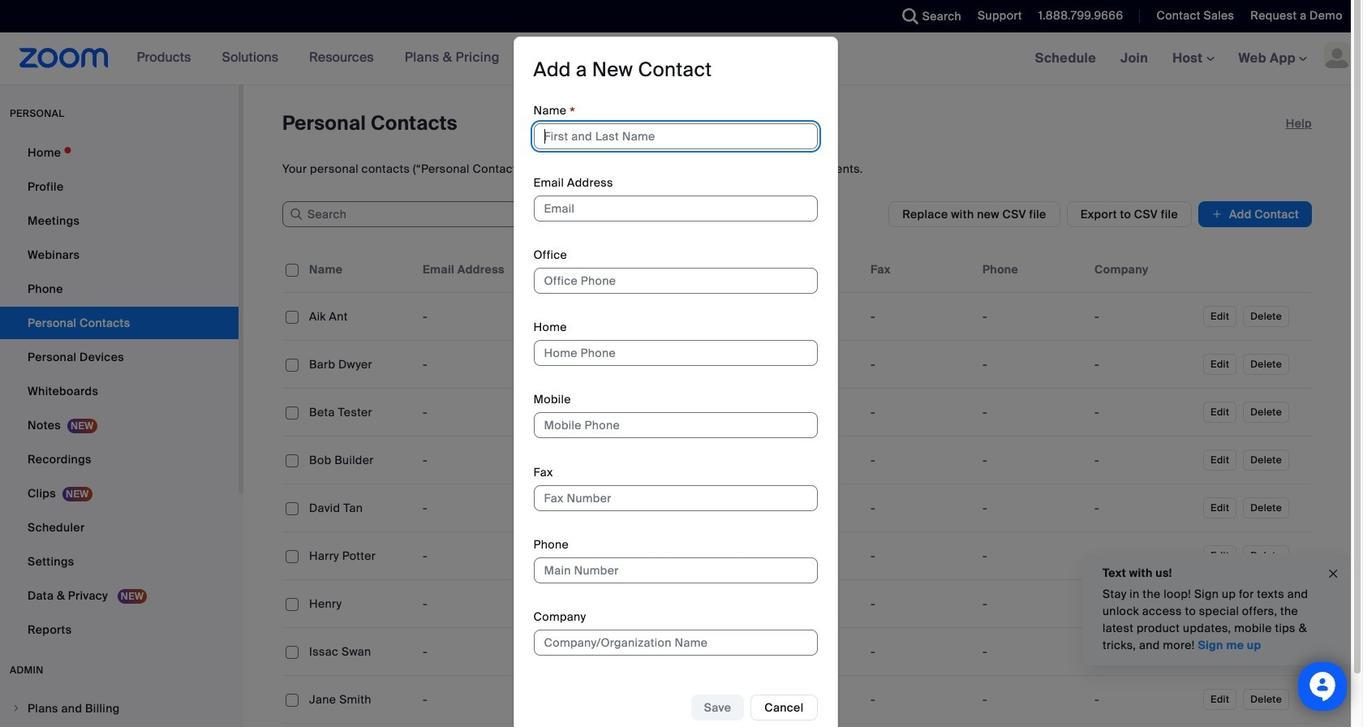 Task type: locate. For each thing, give the bounding box(es) containing it.
product information navigation
[[108, 32, 512, 84]]

Home Phone text field
[[533, 340, 817, 366]]

close image
[[1327, 564, 1340, 583]]

cell
[[640, 293, 752, 341], [303, 300, 416, 333], [416, 300, 528, 333], [528, 300, 640, 333], [752, 300, 864, 333], [864, 300, 976, 333], [976, 300, 1088, 333], [1088, 300, 1200, 333], [303, 348, 416, 381], [416, 348, 528, 381], [528, 348, 640, 381], [640, 348, 752, 381], [752, 348, 864, 381], [864, 348, 976, 381], [976, 348, 1088, 381], [1088, 348, 1200, 381], [303, 396, 416, 428], [416, 396, 528, 428], [528, 396, 640, 428], [640, 396, 752, 428], [752, 396, 864, 428], [864, 396, 976, 428], [976, 396, 1088, 428], [1088, 396, 1200, 428], [640, 437, 752, 484], [303, 444, 416, 476], [416, 444, 528, 476], [528, 444, 640, 476], [752, 444, 864, 476], [864, 444, 976, 476], [976, 444, 1088, 476], [1088, 444, 1200, 476], [303, 492, 416, 524], [416, 492, 528, 524], [528, 492, 640, 524], [640, 492, 752, 524], [752, 492, 864, 524], [864, 492, 976, 524], [976, 492, 1088, 524], [1088, 492, 1200, 524], [303, 540, 416, 572], [416, 540, 528, 572], [528, 540, 640, 572], [640, 540, 752, 572], [752, 540, 864, 572], [864, 540, 976, 572], [976, 540, 1088, 572], [1088, 540, 1200, 572], [640, 580, 752, 628], [303, 587, 416, 620], [416, 587, 528, 620], [528, 587, 640, 620], [752, 587, 864, 620], [864, 587, 976, 620], [976, 587, 1088, 620], [1088, 587, 1200, 620], [303, 635, 416, 668], [416, 635, 528, 668], [528, 635, 640, 668], [640, 635, 752, 668], [752, 635, 864, 668], [864, 635, 976, 668], [976, 635, 1088, 668], [1088, 635, 1200, 668], [528, 676, 640, 724], [303, 683, 416, 716], [416, 683, 528, 716], [640, 683, 752, 716], [752, 683, 864, 716], [864, 683, 976, 716], [976, 683, 1088, 716], [1088, 683, 1200, 716], [282, 724, 303, 727], [303, 724, 416, 727], [416, 724, 528, 727], [528, 724, 640, 727], [640, 724, 752, 727], [752, 724, 864, 727], [864, 724, 976, 727], [976, 724, 1088, 727], [1088, 724, 1200, 727], [1200, 724, 1312, 727]]

add image
[[1211, 206, 1223, 222]]

dialog
[[513, 36, 838, 727]]

application
[[282, 247, 1324, 727]]

Search Contacts Input text field
[[282, 201, 526, 227]]

Mobile Phone text field
[[533, 413, 817, 439]]

banner
[[0, 32, 1363, 85]]

First and Last Name text field
[[533, 123, 817, 149]]

Email text field
[[533, 195, 817, 221]]

heading
[[533, 57, 712, 82]]

personal menu menu
[[0, 136, 239, 647]]



Task type: vqa. For each thing, say whether or not it's contained in the screenshot.
cell
yes



Task type: describe. For each thing, give the bounding box(es) containing it.
Office Phone text field
[[533, 268, 817, 294]]

meetings navigation
[[1023, 32, 1363, 85]]

Main Number text field
[[533, 557, 817, 583]]

Fax Number text field
[[533, 485, 817, 511]]

Company/Organization Name text field
[[533, 630, 817, 656]]



